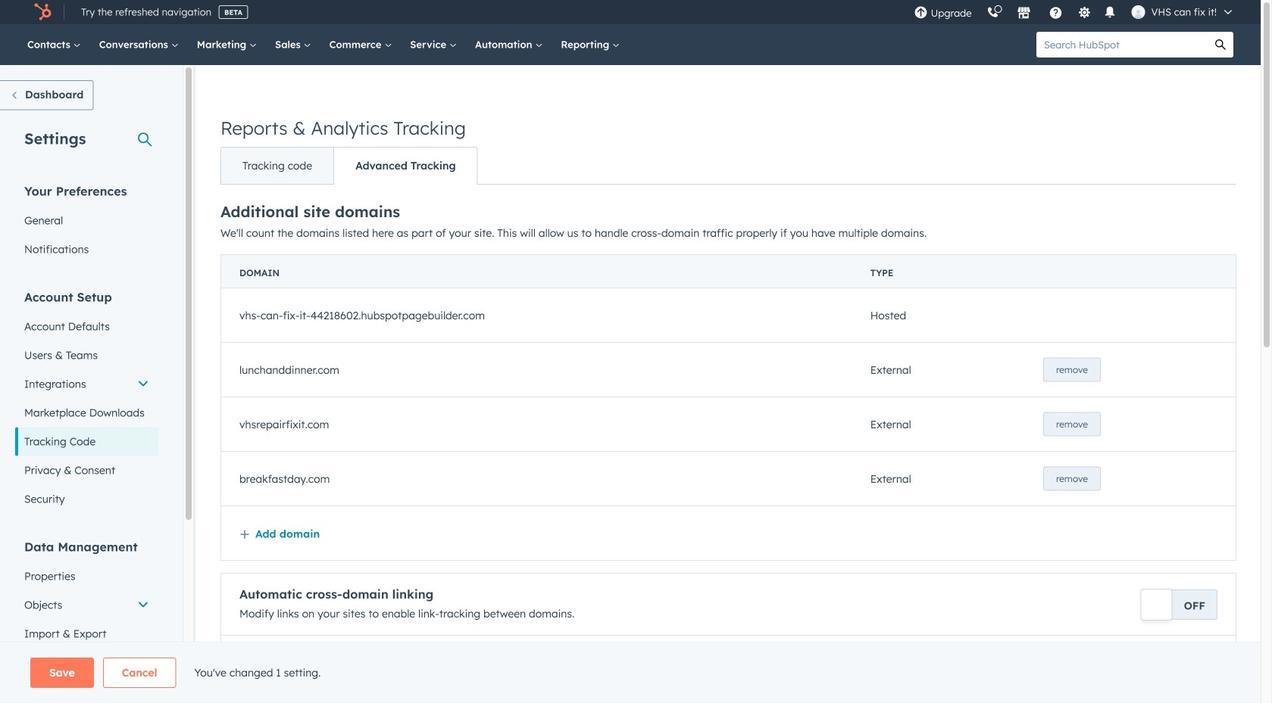 Task type: vqa. For each thing, say whether or not it's contained in the screenshot.
sign in Login faster and safer to your HubSpot account Next time we'll remember how you'd like to sign in so you can skip entering an email. You can always go back to classic login .
no



Task type: locate. For each thing, give the bounding box(es) containing it.
your preferences element
[[15, 183, 158, 264]]

terry turtle image
[[1132, 5, 1145, 19]]

navigation
[[220, 147, 478, 185]]

account setup element
[[15, 289, 158, 514]]

menu
[[907, 0, 1243, 24]]



Task type: describe. For each thing, give the bounding box(es) containing it.
data management element
[[15, 539, 158, 678]]

marketplaces image
[[1017, 7, 1031, 20]]

Search HubSpot search field
[[1037, 32, 1208, 58]]



